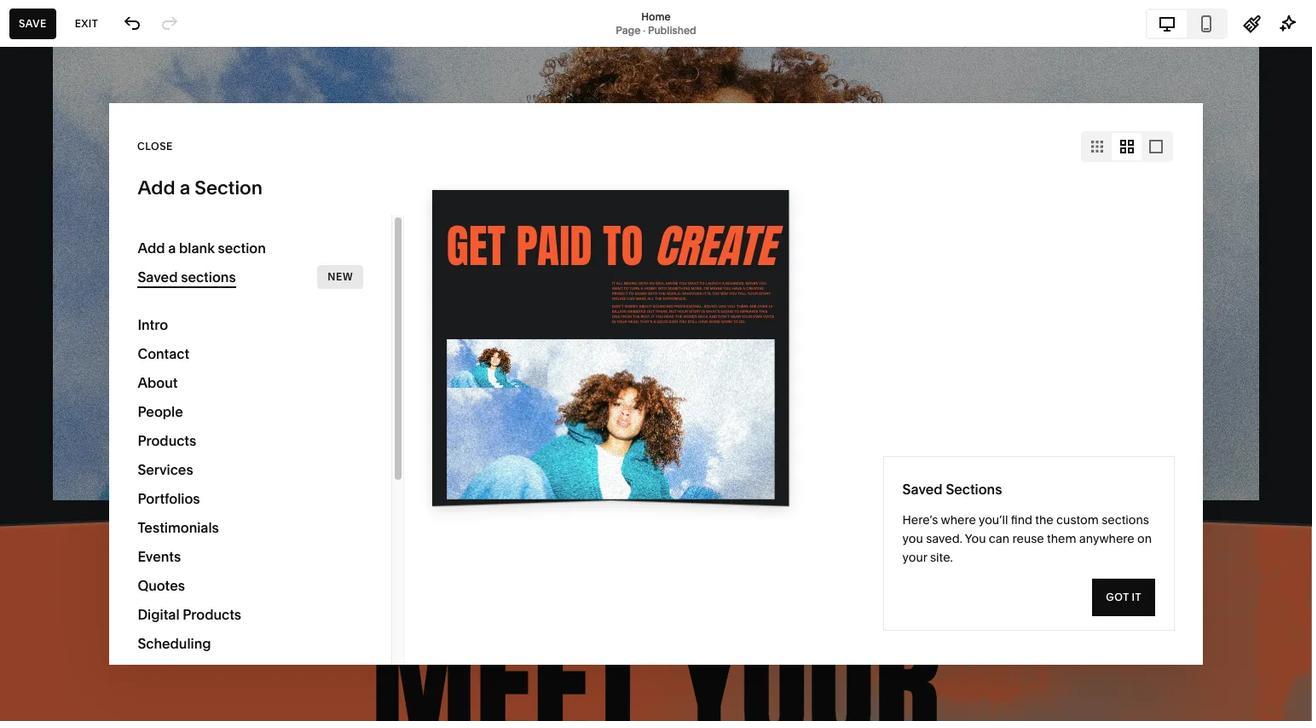 Task type: describe. For each thing, give the bounding box(es) containing it.
·
[[643, 23, 645, 36]]

exit button
[[65, 8, 108, 39]]

scheduling link
[[28, 258, 189, 279]]

published
[[648, 23, 696, 36]]

home
[[641, 10, 671, 23]]

asset library link
[[28, 545, 189, 566]]

settings link
[[28, 576, 189, 596]]

peterson
[[102, 663, 146, 676]]

page
[[616, 23, 641, 36]]

marketing
[[28, 167, 94, 184]]

save
[[19, 17, 47, 29]]

analytics
[[28, 228, 88, 246]]

asset library
[[28, 546, 114, 563]]

analytics link
[[28, 228, 189, 248]]

help link
[[28, 607, 59, 625]]



Task type: vqa. For each thing, say whether or not it's contained in the screenshot.
1st Enter from the bottom of the page
no



Task type: locate. For each thing, give the bounding box(es) containing it.
library
[[68, 546, 114, 563]]

exit
[[75, 17, 98, 29]]

selling
[[28, 136, 72, 153]]

james.peterson1902@gmail.com
[[68, 677, 224, 690]]

james peterson james.peterson1902@gmail.com
[[68, 663, 224, 690]]

settings
[[28, 577, 82, 594]]

contacts link
[[28, 197, 189, 217]]

selling link
[[28, 136, 189, 156]]

scheduling
[[28, 259, 102, 276]]

contacts
[[28, 198, 87, 215]]

website link
[[28, 105, 189, 125]]

home page · published
[[616, 10, 696, 36]]

tab list
[[1148, 10, 1226, 37]]

website
[[28, 106, 81, 123]]

marketing link
[[28, 166, 189, 187]]

save button
[[9, 8, 56, 39]]

help
[[28, 607, 59, 624]]

james
[[68, 663, 100, 676]]

asset
[[28, 546, 65, 563]]



